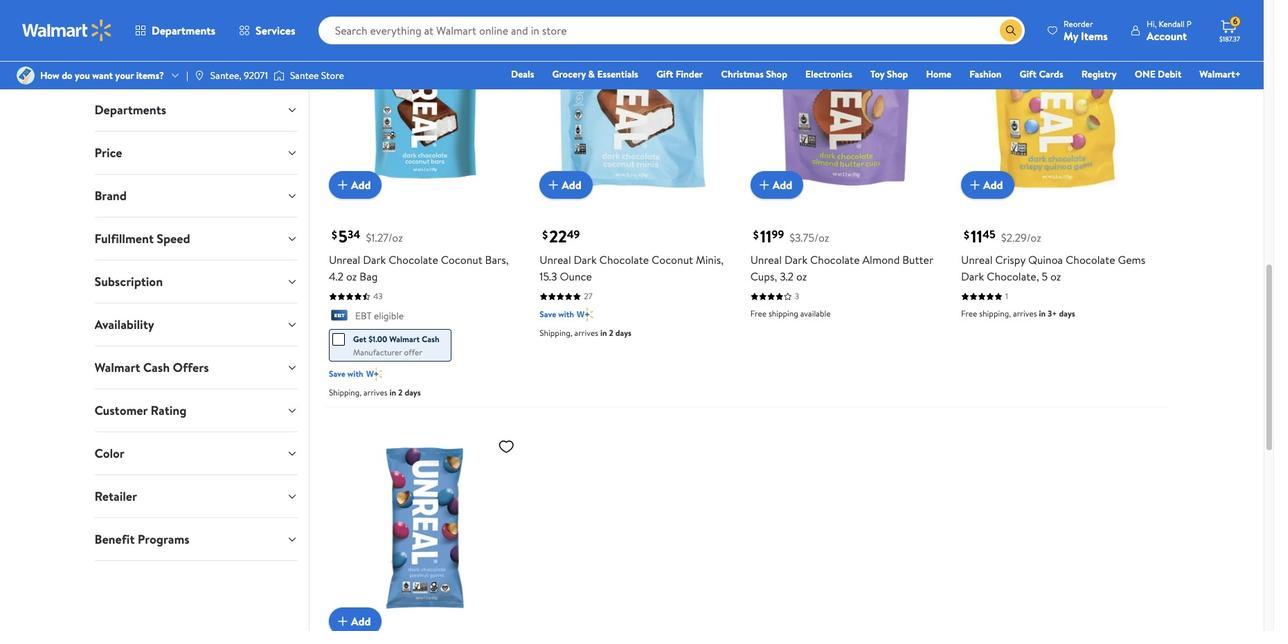 Task type: vqa. For each thing, say whether or not it's contained in the screenshot.
Sign Up 'button'
no



Task type: locate. For each thing, give the bounding box(es) containing it.
3 oz from the left
[[1051, 269, 1062, 284]]

0 vertical spatial with
[[559, 308, 574, 320]]

departments
[[152, 23, 216, 38], [95, 101, 166, 118]]

1 horizontal spatial with
[[559, 308, 574, 320]]

christmas shop link
[[715, 67, 794, 82]]

1 horizontal spatial add to cart image
[[545, 177, 562, 193]]

0 horizontal spatial coconut
[[441, 252, 483, 268]]

shop right christmas
[[767, 67, 788, 81]]

0 vertical spatial cash
[[422, 334, 440, 345]]

11
[[761, 225, 772, 248], [971, 225, 983, 248]]

2 shop from the left
[[887, 67, 909, 81]]

walmart up customer
[[95, 359, 140, 376]]

walmart plus image down manufacturer
[[366, 368, 383, 381]]

1
[[1006, 290, 1009, 302]]

$ left 22
[[543, 228, 548, 243]]

bars,
[[485, 252, 509, 268]]

christmas
[[721, 67, 764, 81]]

2 free from the left
[[962, 308, 978, 320]]

electronics
[[806, 67, 853, 81]]

add to cart image for unreal dark chocolate covered peanut gems, 1.5 oz bag image
[[335, 613, 351, 630]]

arrives down 27
[[575, 327, 599, 339]]

add to cart image for $3.75/oz
[[756, 177, 773, 193]]

1 horizontal spatial 2
[[609, 327, 614, 339]]

3 add to cart image from the left
[[756, 177, 773, 193]]

Get $1.00 Walmart Cash checkbox
[[333, 334, 345, 346]]

chocolate inside $ 11 45 $2.29/oz unreal crispy quinoa chocolate gems dark chocolate, 5 oz
[[1066, 252, 1116, 268]]

free left shipping
[[751, 308, 767, 320]]

5 up 4.2
[[339, 225, 348, 248]]

coconut
[[441, 252, 483, 268], [652, 252, 694, 268]]

price button
[[83, 132, 309, 174]]

chocolate inside $ 5 34 $1.27/oz unreal dark chocolate coconut bars, 4.2 oz bag
[[389, 252, 438, 268]]

2 horizontal spatial  image
[[274, 69, 285, 82]]

walmart up offer
[[389, 334, 420, 345]]

toy
[[871, 67, 885, 81]]

3 chocolate from the left
[[811, 252, 860, 268]]

chocolate
[[389, 252, 438, 268], [600, 252, 649, 268], [811, 252, 860, 268], [1066, 252, 1116, 268]]

0 horizontal spatial gift
[[657, 67, 674, 81]]

shop right "toy"
[[887, 67, 909, 81]]

santee, 92071
[[211, 69, 268, 82]]

butter
[[903, 252, 934, 268]]

0 horizontal spatial oz
[[346, 269, 357, 284]]

dark
[[363, 252, 386, 268], [574, 252, 597, 268], [785, 252, 808, 268], [962, 269, 985, 284]]

price tab
[[83, 132, 309, 174]]

1 vertical spatial in
[[601, 327, 607, 339]]

get $1.00 walmart cash walmart plus, element
[[333, 333, 440, 347]]

1 vertical spatial days
[[616, 327, 632, 339]]

4 unreal from the left
[[962, 252, 993, 268]]

0 horizontal spatial save
[[329, 368, 346, 380]]

add to cart image for 22
[[545, 177, 562, 193]]

items?
[[136, 69, 164, 82]]

2 11 from the left
[[971, 225, 983, 248]]

arrives down manufacturer
[[364, 387, 388, 399]]

0 vertical spatial in
[[1040, 308, 1046, 320]]

1 horizontal spatial cash
[[422, 334, 440, 345]]

0 horizontal spatial cash
[[143, 359, 170, 376]]

5
[[339, 225, 348, 248], [1042, 269, 1048, 284]]

my
[[1064, 28, 1079, 43]]

gift left finder
[[657, 67, 674, 81]]

toy shop link
[[865, 67, 915, 82]]

 image for santee, 92071
[[194, 70, 205, 81]]

11 inside $ 11 99 $3.75/oz unreal dark chocolate almond butter cups, 3.2 oz
[[761, 225, 772, 248]]

1 horizontal spatial 5
[[1042, 269, 1048, 284]]

0 horizontal spatial in
[[390, 387, 396, 399]]

cash left offers
[[143, 359, 170, 376]]

1 horizontal spatial coconut
[[652, 252, 694, 268]]

with down "ounce"
[[559, 308, 574, 320]]

add button for $3.75/oz
[[751, 171, 804, 199]]

 image left how
[[17, 67, 35, 85]]

0 horizontal spatial shop
[[767, 67, 788, 81]]

unreal up 4.2
[[329, 252, 361, 268]]

shop
[[767, 67, 788, 81], [887, 67, 909, 81]]

2 horizontal spatial add to cart image
[[756, 177, 773, 193]]

 image
[[17, 67, 35, 85], [274, 69, 285, 82], [194, 70, 205, 81]]

0 horizontal spatial 11
[[761, 225, 772, 248]]

shipping, arrives in 2 days down manufacturer
[[329, 387, 421, 399]]

grocery & essentials
[[553, 67, 639, 81]]

one
[[1135, 67, 1156, 81]]

1 chocolate from the left
[[389, 252, 438, 268]]

2 vertical spatial arrives
[[364, 387, 388, 399]]

2 gift from the left
[[1020, 67, 1037, 81]]

$ left '34'
[[332, 228, 337, 243]]

$ for $ 11 45 $2.29/oz unreal crispy quinoa chocolate gems dark chocolate, 5 oz
[[965, 228, 970, 243]]

add to cart image
[[967, 177, 984, 193], [335, 613, 351, 630]]

reorder my items
[[1064, 18, 1109, 43]]

subscription tab
[[83, 261, 309, 303]]

save with down get $1.00 walmart cash option
[[329, 368, 364, 380]]

2 chocolate from the left
[[600, 252, 649, 268]]

2 oz from the left
[[797, 269, 807, 284]]

registry link
[[1076, 67, 1124, 82]]

walmart plus image
[[577, 308, 594, 322], [366, 368, 383, 381]]

add for 22
[[562, 177, 582, 193]]

departments button up |
[[123, 14, 227, 47]]

coconut left minis,
[[652, 252, 694, 268]]

walmart inside dropdown button
[[95, 359, 140, 376]]

quinoa
[[1029, 252, 1064, 268]]

1 horizontal spatial shipping, arrives in 2 days
[[540, 327, 632, 339]]

2 vertical spatial days
[[405, 387, 421, 399]]

shipping, arrives in 2 days down 27
[[540, 327, 632, 339]]

2 $ from the left
[[543, 228, 548, 243]]

2 unreal from the left
[[540, 252, 571, 268]]

5 inside $ 5 34 $1.27/oz unreal dark chocolate coconut bars, 4.2 oz bag
[[339, 225, 348, 248]]

2 horizontal spatial days
[[1060, 308, 1076, 320]]

Search search field
[[318, 17, 1025, 44]]

dark left chocolate,
[[962, 269, 985, 284]]

1 vertical spatial save
[[329, 368, 346, 380]]

1 coconut from the left
[[441, 252, 483, 268]]

departments tab
[[83, 89, 309, 131]]

gift
[[657, 67, 674, 81], [1020, 67, 1037, 81]]

cash up offer
[[422, 334, 440, 345]]

save with
[[540, 308, 574, 320], [329, 368, 364, 380]]

add to favorites list, unreal crispy quinoa chocolate gems dark chocolate, 5 oz image
[[1131, 2, 1148, 19]]

dark up 3.2
[[785, 252, 808, 268]]

days down offer
[[405, 387, 421, 399]]

1 horizontal spatial arrives
[[575, 327, 599, 339]]

add to cart image up 22
[[545, 177, 562, 193]]

1 horizontal spatial  image
[[194, 70, 205, 81]]

departments up |
[[152, 23, 216, 38]]

shipping, down manufacturer
[[329, 387, 362, 399]]

0 vertical spatial save
[[540, 308, 557, 320]]

get $1.00 walmart cash
[[353, 334, 440, 345]]

add to cart image up the 99
[[756, 177, 773, 193]]

1 vertical spatial walmart
[[95, 359, 140, 376]]

shipping, down 15.3
[[540, 327, 573, 339]]

in
[[1040, 308, 1046, 320], [601, 327, 607, 339], [390, 387, 396, 399]]

$ inside $ 11 99 $3.75/oz unreal dark chocolate almond butter cups, 3.2 oz
[[754, 228, 759, 243]]

0 horizontal spatial  image
[[17, 67, 35, 85]]

1 vertical spatial cash
[[143, 359, 170, 376]]

1 horizontal spatial save with
[[540, 308, 574, 320]]

save down 15.3
[[540, 308, 557, 320]]

2
[[609, 327, 614, 339], [398, 387, 403, 399]]

2 horizontal spatial oz
[[1051, 269, 1062, 284]]

0 horizontal spatial add to cart image
[[335, 177, 351, 193]]

1 horizontal spatial walmart plus image
[[577, 308, 594, 322]]

2 vertical spatial in
[[390, 387, 396, 399]]

with down manufacturer
[[348, 368, 364, 380]]

$ inside $ 5 34 $1.27/oz unreal dark chocolate coconut bars, 4.2 oz bag
[[332, 228, 337, 243]]

4.2
[[329, 269, 344, 284]]

shipping,
[[980, 308, 1012, 320]]

gift for gift cards
[[1020, 67, 1037, 81]]

departments down your
[[95, 101, 166, 118]]

1 horizontal spatial gift
[[1020, 67, 1037, 81]]

you
[[75, 69, 90, 82]]

1 vertical spatial save with
[[329, 368, 364, 380]]

1 oz from the left
[[346, 269, 357, 284]]

1 shop from the left
[[767, 67, 788, 81]]

search icon image
[[1006, 25, 1017, 36]]

0 vertical spatial walmart plus image
[[577, 308, 594, 322]]

5 down "quinoa"
[[1042, 269, 1048, 284]]

1 11 from the left
[[761, 225, 772, 248]]

oz right 3.2
[[797, 269, 807, 284]]

4 chocolate from the left
[[1066, 252, 1116, 268]]

1 horizontal spatial free
[[962, 308, 978, 320]]

retailer
[[95, 488, 137, 505]]

 image right |
[[194, 70, 205, 81]]

debit
[[1159, 67, 1182, 81]]

2 down unreal dark chocolate coconut minis, 15.3 ounce
[[609, 327, 614, 339]]

unreal up 15.3
[[540, 252, 571, 268]]

unreal dark chocolate almond butter cups, 3.2 oz image
[[751, 0, 942, 188]]

unreal inside $ 5 34 $1.27/oz unreal dark chocolate coconut bars, 4.2 oz bag
[[329, 252, 361, 268]]

$ for $ 11 99 $3.75/oz unreal dark chocolate almond butter cups, 3.2 oz
[[754, 228, 759, 243]]

store
[[321, 69, 344, 82]]

cash inside 'walmart cash offers' dropdown button
[[143, 359, 170, 376]]

0 vertical spatial add to cart image
[[967, 177, 984, 193]]

1 horizontal spatial 11
[[971, 225, 983, 248]]

save down get $1.00 walmart cash option
[[329, 368, 346, 380]]

$ inside $ 11 45 $2.29/oz unreal crispy quinoa chocolate gems dark chocolate, 5 oz
[[965, 228, 970, 243]]

2 coconut from the left
[[652, 252, 694, 268]]

shipping,
[[540, 327, 573, 339], [329, 387, 362, 399]]

save with down 15.3
[[540, 308, 574, 320]]

coconut inside unreal dark chocolate coconut minis, 15.3 ounce
[[652, 252, 694, 268]]

6 $187.37
[[1220, 15, 1241, 44]]

$ for $ 22 49
[[543, 228, 548, 243]]

minis,
[[696, 252, 724, 268]]

11 up cups,
[[761, 225, 772, 248]]

22
[[550, 225, 567, 248]]

speed
[[157, 230, 190, 247]]

0 vertical spatial days
[[1060, 308, 1076, 320]]

reorder
[[1064, 18, 1094, 29]]

0 horizontal spatial walmart
[[95, 359, 140, 376]]

cash
[[422, 334, 440, 345], [143, 359, 170, 376]]

ebt eligible
[[355, 309, 404, 323]]

$ 22 49
[[543, 225, 580, 248]]

walmart
[[389, 334, 420, 345], [95, 359, 140, 376]]

1 vertical spatial 5
[[1042, 269, 1048, 284]]

walmart plus image down 27
[[577, 308, 594, 322]]

coconut left bars,
[[441, 252, 483, 268]]

6
[[1234, 15, 1238, 27]]

free shipping, arrives in 3+ days
[[962, 308, 1076, 320]]

0 horizontal spatial add to cart image
[[335, 613, 351, 630]]

gift left the cards
[[1020, 67, 1037, 81]]

2 horizontal spatial in
[[1040, 308, 1046, 320]]

1 horizontal spatial save
[[540, 308, 557, 320]]

1 horizontal spatial days
[[616, 327, 632, 339]]

0 vertical spatial 5
[[339, 225, 348, 248]]

0 horizontal spatial 5
[[339, 225, 348, 248]]

finder
[[676, 67, 703, 81]]

fulfillment speed button
[[83, 218, 309, 260]]

fashion link
[[964, 67, 1009, 82]]

0 vertical spatial 2
[[609, 327, 614, 339]]

add to cart image for unreal crispy quinoa chocolate gems dark chocolate, 5 oz image
[[967, 177, 984, 193]]

availability tab
[[83, 303, 309, 346]]

1 horizontal spatial walmart
[[389, 334, 420, 345]]

electronics link
[[800, 67, 859, 82]]

rating
[[151, 402, 187, 419]]

dark up bag
[[363, 252, 386, 268]]

0 horizontal spatial save with
[[329, 368, 364, 380]]

5 inside $ 11 45 $2.29/oz unreal crispy quinoa chocolate gems dark chocolate, 5 oz
[[1042, 269, 1048, 284]]

11 left $2.29/oz
[[971, 225, 983, 248]]

1 vertical spatial add to cart image
[[335, 613, 351, 630]]

1 $ from the left
[[332, 228, 337, 243]]

free
[[751, 308, 767, 320], [962, 308, 978, 320]]

add to cart image for $1.27/oz
[[335, 177, 351, 193]]

days down unreal dark chocolate coconut minis, 15.3 ounce
[[616, 327, 632, 339]]

2 down manufacturer offer
[[398, 387, 403, 399]]

0 horizontal spatial free
[[751, 308, 767, 320]]

offers
[[173, 359, 209, 376]]

1 horizontal spatial add to cart image
[[967, 177, 984, 193]]

$ inside '$ 22 49'
[[543, 228, 548, 243]]

1 vertical spatial shipping, arrives in 2 days
[[329, 387, 421, 399]]

free left "shipping,"
[[962, 308, 978, 320]]

1 unreal from the left
[[329, 252, 361, 268]]

registry
[[1082, 67, 1117, 81]]

color
[[95, 445, 125, 462]]

$ left the 99
[[754, 228, 759, 243]]

0 horizontal spatial days
[[405, 387, 421, 399]]

oz right 4.2
[[346, 269, 357, 284]]

1 horizontal spatial shop
[[887, 67, 909, 81]]

save
[[540, 308, 557, 320], [329, 368, 346, 380]]

manufacturer offer
[[353, 347, 423, 359]]

dark up "ounce"
[[574, 252, 597, 268]]

2 horizontal spatial arrives
[[1014, 308, 1038, 320]]

oz inside $ 11 99 $3.75/oz unreal dark chocolate almond butter cups, 3.2 oz
[[797, 269, 807, 284]]

 image right 92071
[[274, 69, 285, 82]]

1 vertical spatial departments
[[95, 101, 166, 118]]

add button for 22
[[540, 171, 593, 199]]

$ left 45 at the top of the page
[[965, 228, 970, 243]]

manufacturer
[[353, 347, 402, 359]]

1 gift from the left
[[657, 67, 674, 81]]

unreal down 45 at the top of the page
[[962, 252, 993, 268]]

92071
[[244, 69, 268, 82]]

add to cart image up '34'
[[335, 177, 351, 193]]

free for free shipping, arrives in 3+ days
[[962, 308, 978, 320]]

1 add to cart image from the left
[[335, 177, 351, 193]]

unreal up cups,
[[751, 252, 782, 268]]

hi, kendall p account
[[1147, 18, 1192, 43]]

departments button down |
[[83, 89, 309, 131]]

1 horizontal spatial oz
[[797, 269, 807, 284]]

1 vertical spatial walmart plus image
[[366, 368, 383, 381]]

3 unreal from the left
[[751, 252, 782, 268]]

essentials
[[598, 67, 639, 81]]

home
[[927, 67, 952, 81]]

arrives left 3+
[[1014, 308, 1038, 320]]

0 horizontal spatial with
[[348, 368, 364, 380]]

1 horizontal spatial shipping,
[[540, 327, 573, 339]]

unreal inside $ 11 45 $2.29/oz unreal crispy quinoa chocolate gems dark chocolate, 5 oz
[[962, 252, 993, 268]]

0 horizontal spatial shipping,
[[329, 387, 362, 399]]

unreal dark chocolate covered peanut gems, 1.5 oz bag image
[[329, 433, 521, 624]]

3 $ from the left
[[754, 228, 759, 243]]

1 free from the left
[[751, 308, 767, 320]]

unreal inside unreal dark chocolate coconut minis, 15.3 ounce
[[540, 252, 571, 268]]

$1.27/oz
[[366, 230, 403, 245]]

bag
[[360, 269, 378, 284]]

unreal dark chocolate coconut bars, 4.2 oz bag image
[[329, 0, 521, 188]]

add to favorites list, unreal dark chocolate coconut bars, 4.2 oz bag image
[[498, 2, 515, 19]]

dark inside $ 11 99 $3.75/oz unreal dark chocolate almond butter cups, 3.2 oz
[[785, 252, 808, 268]]

oz down "quinoa"
[[1051, 269, 1062, 284]]

1 vertical spatial with
[[348, 368, 364, 380]]

2 add to cart image from the left
[[545, 177, 562, 193]]

0 vertical spatial departments
[[152, 23, 216, 38]]

add to cart image
[[335, 177, 351, 193], [545, 177, 562, 193], [756, 177, 773, 193]]

days right 3+
[[1060, 308, 1076, 320]]

$187.37
[[1220, 34, 1241, 44]]

0 vertical spatial save with
[[540, 308, 574, 320]]

11 inside $ 11 45 $2.29/oz unreal crispy quinoa chocolate gems dark chocolate, 5 oz
[[971, 225, 983, 248]]

unreal inside $ 11 99 $3.75/oz unreal dark chocolate almond butter cups, 3.2 oz
[[751, 252, 782, 268]]

cups,
[[751, 269, 778, 284]]

0 horizontal spatial 2
[[398, 387, 403, 399]]

4 $ from the left
[[965, 228, 970, 243]]

availability button
[[83, 303, 309, 346]]

1 vertical spatial 2
[[398, 387, 403, 399]]



Task type: describe. For each thing, give the bounding box(es) containing it.
45
[[983, 227, 996, 242]]

brand tab
[[83, 175, 309, 217]]

departments inside tab
[[95, 101, 166, 118]]

0 vertical spatial arrives
[[1014, 308, 1038, 320]]

fulfillment speed tab
[[83, 218, 309, 260]]

oz inside $ 5 34 $1.27/oz unreal dark chocolate coconut bars, 4.2 oz bag
[[346, 269, 357, 284]]

15.3
[[540, 269, 557, 284]]

get
[[353, 334, 367, 345]]

ebt
[[355, 309, 372, 323]]

santee
[[290, 69, 319, 82]]

$ 5 34 $1.27/oz unreal dark chocolate coconut bars, 4.2 oz bag
[[329, 225, 509, 284]]

27
[[584, 290, 593, 302]]

add for $1.27/oz
[[351, 177, 371, 193]]

$2.29/oz
[[1002, 230, 1042, 245]]

home link
[[920, 67, 958, 82]]

unreal for $ 11 45 $2.29/oz unreal crispy quinoa chocolate gems dark chocolate, 5 oz
[[962, 252, 993, 268]]

1 vertical spatial shipping,
[[329, 387, 362, 399]]

customer
[[95, 402, 148, 419]]

add button for $2.29/oz
[[962, 171, 1015, 199]]

walmart+ link
[[1194, 67, 1248, 82]]

benefit programs
[[95, 531, 190, 548]]

3+
[[1048, 308, 1058, 320]]

0 vertical spatial shipping, arrives in 2 days
[[540, 327, 632, 339]]

$3.75/oz
[[790, 230, 830, 245]]

gems
[[1119, 252, 1146, 268]]

oz inside $ 11 45 $2.29/oz unreal crispy quinoa chocolate gems dark chocolate, 5 oz
[[1051, 269, 1062, 284]]

3
[[795, 290, 800, 302]]

walmart image
[[22, 19, 112, 42]]

3.2
[[780, 269, 794, 284]]

chocolate inside unreal dark chocolate coconut minis, 15.3 ounce
[[600, 252, 649, 268]]

availability
[[95, 316, 154, 333]]

how do you want your items?
[[40, 69, 164, 82]]

available
[[801, 308, 831, 320]]

0 horizontal spatial shipping, arrives in 2 days
[[329, 387, 421, 399]]

walmart+
[[1200, 67, 1242, 81]]

shipping
[[769, 308, 799, 320]]

coconut inside $ 5 34 $1.27/oz unreal dark chocolate coconut bars, 4.2 oz bag
[[441, 252, 483, 268]]

1 horizontal spatial in
[[601, 327, 607, 339]]

benefit programs button
[[83, 518, 309, 561]]

subscription
[[95, 273, 163, 290]]

grocery
[[553, 67, 586, 81]]

unreal for $ 5 34 $1.27/oz unreal dark chocolate coconut bars, 4.2 oz bag
[[329, 252, 361, 268]]

cash inside the get $1.00 walmart cash walmart plus, element
[[422, 334, 440, 345]]

kendall
[[1159, 18, 1185, 29]]

walmart cash offers button
[[83, 346, 309, 389]]

0 vertical spatial shipping,
[[540, 327, 573, 339]]

color tab
[[83, 432, 309, 475]]

santee,
[[211, 69, 242, 82]]

one debit
[[1135, 67, 1182, 81]]

brand
[[95, 187, 127, 204]]

cards
[[1040, 67, 1064, 81]]

benefit
[[95, 531, 135, 548]]

price
[[95, 144, 122, 161]]

shop for toy shop
[[887, 67, 909, 81]]

programs
[[138, 531, 190, 548]]

customer rating tab
[[83, 389, 309, 432]]

49
[[567, 227, 580, 242]]

add to favorites list, unreal dark chocolate almond butter cups, 3.2 oz image
[[920, 2, 937, 19]]

0 horizontal spatial arrives
[[364, 387, 388, 399]]

add for $2.29/oz
[[984, 177, 1004, 193]]

$1.00
[[369, 334, 388, 345]]

one debit link
[[1129, 67, 1189, 82]]

crispy
[[996, 252, 1026, 268]]

christmas shop
[[721, 67, 788, 81]]

add to favorites list, unreal dark chocolate covered peanut gems, 1.5 oz bag image
[[498, 438, 515, 456]]

unreal crispy quinoa chocolate gems dark chocolate, 5 oz image
[[962, 0, 1153, 188]]

benefit programs tab
[[83, 518, 309, 561]]

$ for $ 5 34 $1.27/oz unreal dark chocolate coconut bars, 4.2 oz bag
[[332, 228, 337, 243]]

dark inside $ 11 45 $2.29/oz unreal crispy quinoa chocolate gems dark chocolate, 5 oz
[[962, 269, 985, 284]]

0 horizontal spatial walmart plus image
[[366, 368, 383, 381]]

 image for santee store
[[274, 69, 285, 82]]

retailer tab
[[83, 475, 309, 518]]

with for rightmost walmart plus image
[[559, 308, 574, 320]]

how
[[40, 69, 59, 82]]

gift cards link
[[1014, 67, 1070, 82]]

items
[[1082, 28, 1109, 43]]

with for leftmost walmart plus image
[[348, 368, 364, 380]]

Walmart Site-Wide search field
[[318, 17, 1025, 44]]

free shipping available
[[751, 308, 831, 320]]

1 vertical spatial arrives
[[575, 327, 599, 339]]

1 vertical spatial departments button
[[83, 89, 309, 131]]

color button
[[83, 432, 309, 475]]

34
[[348, 227, 361, 242]]

gift finder link
[[651, 67, 710, 82]]

dark inside unreal dark chocolate coconut minis, 15.3 ounce
[[574, 252, 597, 268]]

add to favorites list, unreal dark chocolate coconut minis, 15.3 ounce image
[[709, 2, 726, 19]]

fulfillment
[[95, 230, 154, 247]]

$ 11 99 $3.75/oz unreal dark chocolate almond butter cups, 3.2 oz
[[751, 225, 934, 284]]

43
[[373, 290, 383, 302]]

unreal dark chocolate coconut minis, 15.3 ounce image
[[540, 0, 731, 188]]

shop for christmas shop
[[767, 67, 788, 81]]

customer rating button
[[83, 389, 309, 432]]

retailer button
[[83, 475, 309, 518]]

brand button
[[83, 175, 309, 217]]

deals
[[511, 67, 535, 81]]

free for free shipping available
[[751, 308, 767, 320]]

chocolate inside $ 11 99 $3.75/oz unreal dark chocolate almond butter cups, 3.2 oz
[[811, 252, 860, 268]]

add for $3.75/oz
[[773, 177, 793, 193]]

gift for gift finder
[[657, 67, 674, 81]]

do
[[62, 69, 73, 82]]

unreal for $ 11 99 $3.75/oz unreal dark chocolate almond butter cups, 3.2 oz
[[751, 252, 782, 268]]

walmart cash offers
[[95, 359, 209, 376]]

want
[[92, 69, 113, 82]]

walmart cash offers tab
[[83, 346, 309, 389]]

almond
[[863, 252, 900, 268]]

ebt image
[[329, 310, 350, 324]]

gift finder
[[657, 67, 703, 81]]

add button for $1.27/oz
[[329, 171, 382, 199]]

11 for $ 11 99 $3.75/oz unreal dark chocolate almond butter cups, 3.2 oz
[[761, 225, 772, 248]]

 image for how do you want your items?
[[17, 67, 35, 85]]

11 for $ 11 45 $2.29/oz unreal crispy quinoa chocolate gems dark chocolate, 5 oz
[[971, 225, 983, 248]]

&
[[589, 67, 595, 81]]

0 vertical spatial walmart
[[389, 334, 420, 345]]

subscription button
[[83, 261, 309, 303]]

$ 11 45 $2.29/oz unreal crispy quinoa chocolate gems dark chocolate, 5 oz
[[962, 225, 1146, 284]]

unreal dark chocolate coconut minis, 15.3 ounce
[[540, 252, 724, 284]]

services
[[256, 23, 296, 38]]

p
[[1187, 18, 1192, 29]]

customer rating
[[95, 402, 187, 419]]

offer
[[404, 347, 423, 359]]

0 vertical spatial departments button
[[123, 14, 227, 47]]

dark inside $ 5 34 $1.27/oz unreal dark chocolate coconut bars, 4.2 oz bag
[[363, 252, 386, 268]]

chocolate,
[[987, 269, 1040, 284]]

deals link
[[505, 67, 541, 82]]



